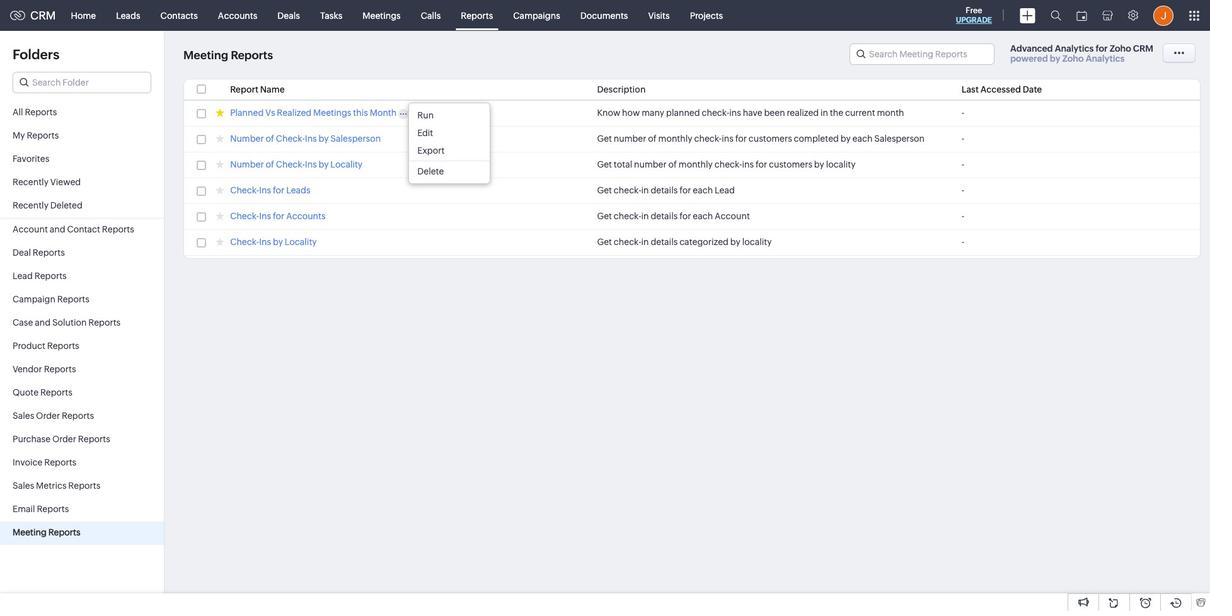 Task type: describe. For each thing, give the bounding box(es) containing it.
number of check-ins by salesperson link
[[230, 134, 381, 146]]

email
[[13, 504, 35, 514]]

projects
[[690, 10, 723, 20]]

1 horizontal spatial account
[[715, 211, 750, 221]]

reports down email reports "link" at left
[[48, 528, 80, 538]]

of up get check-in details for each lead
[[669, 159, 677, 170]]

by down "planned vs realized meetings this month" link
[[319, 134, 329, 144]]

free upgrade
[[956, 6, 992, 25]]

get total number of monthly check-ins for customers by locality
[[597, 159, 856, 170]]

0 horizontal spatial accounts
[[218, 10, 257, 20]]

reports right my
[[27, 130, 59, 141]]

leads inside "link"
[[286, 185, 311, 195]]

campaign reports
[[13, 294, 89, 304]]

tasks link
[[310, 0, 353, 31]]

all reports
[[13, 107, 57, 117]]

ins inside number of check-ins by salesperson link
[[305, 134, 317, 144]]

planned vs realized meetings this month
[[230, 108, 397, 118]]

product reports link
[[0, 335, 164, 359]]

description
[[597, 84, 646, 95]]

reports down product reports
[[44, 364, 76, 374]]

invoice reports
[[13, 458, 76, 468]]

vendor
[[13, 364, 42, 374]]

details for lead
[[651, 185, 678, 195]]

have
[[743, 108, 763, 118]]

reports up 'lead reports' on the left top of the page
[[33, 248, 65, 258]]

details for locality
[[651, 237, 678, 247]]

sales metrics reports
[[13, 481, 100, 491]]

reports right calls link
[[461, 10, 493, 20]]

crm link
[[10, 9, 56, 22]]

deal reports
[[13, 248, 65, 258]]

deal
[[13, 248, 31, 258]]

check-ins for leads link
[[230, 185, 311, 197]]

reports up report name
[[231, 49, 273, 62]]

sales for sales order reports
[[13, 411, 34, 421]]

last accessed date
[[962, 84, 1042, 95]]

reports link
[[451, 0, 503, 31]]

0 vertical spatial lead
[[715, 185, 735, 195]]

my
[[13, 130, 25, 141]]

by down 'the' in the top of the page
[[841, 134, 851, 144]]

visits link
[[638, 0, 680, 31]]

0 vertical spatial monthly
[[659, 134, 693, 144]]

leads link
[[106, 0, 150, 31]]

for inside "link"
[[273, 185, 285, 195]]

total
[[614, 159, 632, 170]]

invoice reports link
[[0, 452, 164, 475]]

calls
[[421, 10, 441, 20]]

export
[[417, 146, 445, 156]]

1 vertical spatial monthly
[[679, 159, 713, 170]]

order for sales
[[36, 411, 60, 421]]

planned vs realized meetings this month link
[[230, 108, 397, 120]]

check- down the total
[[614, 185, 641, 195]]

number for number of check-ins by salesperson
[[230, 134, 264, 144]]

realized
[[277, 108, 312, 118]]

get check-in details categorized by locality
[[597, 237, 772, 247]]

visits
[[648, 10, 670, 20]]

account inside 'link'
[[13, 224, 48, 235]]

planned
[[666, 108, 700, 118]]

by right categorized
[[731, 237, 741, 247]]

0 vertical spatial meeting reports
[[183, 49, 273, 62]]

each for account
[[693, 211, 713, 221]]

quote
[[13, 388, 38, 398]]

1 horizontal spatial meeting
[[183, 49, 228, 62]]

month
[[877, 108, 904, 118]]

check- for accounts
[[230, 211, 259, 221]]

get for get check-in details categorized by locality
[[597, 237, 612, 247]]

by down check-ins for accounts link
[[273, 237, 283, 247]]

meetings link
[[353, 0, 411, 31]]

reports up sales order reports
[[40, 388, 72, 398]]

quote reports link
[[0, 382, 164, 405]]

- for get check-in details for each lead
[[962, 185, 965, 195]]

check-ins for accounts
[[230, 211, 326, 221]]

check- down number of check-ins by salesperson link
[[276, 159, 305, 170]]

reports down 'purchase order reports'
[[44, 458, 76, 468]]

campaigns
[[513, 10, 560, 20]]

campaign reports link
[[0, 289, 164, 312]]

for inside advanced analytics for zoho crm powered by zoho analytics
[[1096, 43, 1108, 54]]

purchase
[[13, 434, 50, 444]]

Search Folder text field
[[13, 72, 151, 93]]

number of check-ins by locality link
[[230, 159, 363, 171]]

case and solution reports
[[13, 318, 121, 328]]

number of check-ins by salesperson
[[230, 134, 381, 144]]

get for get check-in details for each lead
[[597, 185, 612, 195]]

check- up get total number of monthly check-ins for customers by locality
[[694, 134, 722, 144]]

contact
[[67, 224, 100, 235]]

reports up "solution"
[[57, 294, 89, 304]]

product reports
[[13, 341, 79, 351]]

tasks
[[320, 10, 343, 20]]

name
[[260, 84, 285, 95]]

0 vertical spatial number
[[614, 134, 646, 144]]

in left 'the' in the top of the page
[[821, 108, 828, 118]]

documents
[[580, 10, 628, 20]]

product
[[13, 341, 45, 351]]

contacts link
[[150, 0, 208, 31]]

sales order reports link
[[0, 405, 164, 429]]

projects link
[[680, 0, 733, 31]]

ins for locality
[[259, 237, 271, 247]]

1 vertical spatial number
[[634, 159, 667, 170]]

powered
[[1011, 54, 1048, 64]]

0 horizontal spatial leads
[[116, 10, 140, 20]]

in for get check-in details categorized by locality
[[641, 237, 649, 247]]

solution
[[52, 318, 87, 328]]

favorites link
[[0, 148, 164, 171]]

reports inside "link"
[[37, 504, 69, 514]]

ins for have
[[730, 108, 741, 118]]

campaign
[[13, 294, 55, 304]]

each for lead
[[693, 185, 713, 195]]

email reports link
[[0, 499, 164, 522]]

case
[[13, 318, 33, 328]]

this
[[353, 108, 368, 118]]

all reports link
[[0, 101, 164, 125]]

planned
[[230, 108, 264, 118]]

meeting reports inside meeting reports link
[[13, 528, 80, 538]]

current
[[845, 108, 875, 118]]

- for know how many planned check-ins have been realized in the current month
[[962, 108, 965, 118]]

deleted
[[50, 200, 82, 211]]

2 vertical spatial ins
[[742, 159, 754, 170]]

recently deleted
[[13, 200, 82, 211]]

of down many
[[648, 134, 657, 144]]

purchase order reports
[[13, 434, 110, 444]]

home
[[71, 10, 96, 20]]

1 vertical spatial meeting
[[13, 528, 47, 538]]



Task type: vqa. For each thing, say whether or not it's contained in the screenshot.
fourth Get from the bottom
yes



Task type: locate. For each thing, give the bounding box(es) containing it.
order
[[36, 411, 60, 421], [52, 434, 76, 444]]

reports down case and solution reports
[[47, 341, 79, 351]]

0 vertical spatial recently
[[13, 177, 49, 187]]

check- down get check-in details for each lead
[[614, 211, 641, 221]]

1 vertical spatial recently
[[13, 200, 49, 211]]

lead down deal
[[13, 271, 33, 281]]

by down completed
[[814, 159, 824, 170]]

many
[[642, 108, 665, 118]]

reports down quote reports link
[[62, 411, 94, 421]]

and inside 'link'
[[50, 224, 65, 235]]

number of check-ins by locality
[[230, 159, 363, 170]]

3 details from the top
[[651, 237, 678, 247]]

1 vertical spatial lead
[[13, 271, 33, 281]]

details down get check-in details for each account
[[651, 237, 678, 247]]

salesperson down month
[[875, 134, 925, 144]]

lead reports
[[13, 271, 67, 281]]

0 vertical spatial ins
[[730, 108, 741, 118]]

1 vertical spatial accounts
[[286, 211, 326, 221]]

ins up get total number of monthly check-ins for customers by locality
[[722, 134, 734, 144]]

ins for leads
[[259, 185, 271, 195]]

1 vertical spatial locality
[[742, 237, 772, 247]]

2 recently from the top
[[13, 200, 49, 211]]

ins
[[305, 134, 317, 144], [305, 159, 317, 170], [259, 185, 271, 195], [259, 211, 271, 221], [259, 237, 271, 247]]

- for get check-in details categorized by locality
[[962, 237, 965, 247]]

leads down number of check-ins by locality link
[[286, 185, 311, 195]]

check- down get number of monthly check-ins for customers completed by each salesperson
[[715, 159, 742, 170]]

0 vertical spatial meeting
[[183, 49, 228, 62]]

account and contact reports
[[13, 224, 134, 235]]

reports right the contact
[[102, 224, 134, 235]]

1 vertical spatial ins
[[722, 134, 734, 144]]

1 vertical spatial number
[[230, 159, 264, 170]]

home link
[[61, 0, 106, 31]]

1 horizontal spatial salesperson
[[875, 134, 925, 144]]

-
[[962, 108, 965, 118], [962, 134, 965, 144], [962, 159, 965, 170], [962, 185, 965, 195], [962, 211, 965, 221], [962, 237, 965, 247]]

know
[[597, 108, 620, 118]]

check- down get check-in details for each account
[[614, 237, 641, 247]]

lead
[[715, 185, 735, 195], [13, 271, 33, 281]]

and right case
[[35, 318, 50, 328]]

meeting reports up report
[[183, 49, 273, 62]]

last
[[962, 84, 979, 95]]

account up deal
[[13, 224, 48, 235]]

0 horizontal spatial locality
[[742, 237, 772, 247]]

number down how
[[614, 134, 646, 144]]

categorized
[[680, 237, 729, 247]]

invoice
[[13, 458, 42, 468]]

recently down favorites
[[13, 177, 49, 187]]

deals link
[[268, 0, 310, 31]]

order for purchase
[[52, 434, 76, 444]]

1 details from the top
[[651, 185, 678, 195]]

advanced analytics for zoho crm powered by zoho analytics
[[1011, 43, 1154, 64]]

in up get check-in details for each account
[[641, 185, 649, 195]]

ins for accounts
[[259, 211, 271, 221]]

1 horizontal spatial crm
[[1133, 43, 1154, 54]]

2 number from the top
[[230, 159, 264, 170]]

1 vertical spatial customers
[[769, 159, 813, 170]]

1 vertical spatial order
[[52, 434, 76, 444]]

meetings left this
[[313, 108, 351, 118]]

account up categorized
[[715, 211, 750, 221]]

meeting down email
[[13, 528, 47, 538]]

3 - from the top
[[962, 159, 965, 170]]

run
[[417, 110, 434, 120]]

meeting down contacts
[[183, 49, 228, 62]]

accounts up check-ins by locality
[[286, 211, 326, 221]]

date
[[1023, 84, 1042, 95]]

in for get check-in details for each account
[[641, 211, 649, 221]]

reports down campaign reports link
[[88, 318, 121, 328]]

2 - from the top
[[962, 134, 965, 144]]

- for get total number of monthly check-ins for customers by locality
[[962, 159, 965, 170]]

month
[[370, 108, 397, 118]]

number down planned
[[230, 134, 264, 144]]

and for account
[[50, 224, 65, 235]]

salesperson down this
[[331, 134, 381, 144]]

1 horizontal spatial lead
[[715, 185, 735, 195]]

report name
[[230, 84, 285, 95]]

upgrade
[[956, 16, 992, 25]]

1 vertical spatial locality
[[285, 237, 317, 247]]

- for get check-in details for each account
[[962, 211, 965, 221]]

0 horizontal spatial account
[[13, 224, 48, 235]]

number up check-ins for leads
[[230, 159, 264, 170]]

6 - from the top
[[962, 237, 965, 247]]

in for get check-in details for each lead
[[641, 185, 649, 195]]

customers
[[749, 134, 792, 144], [769, 159, 813, 170]]

0 vertical spatial locality
[[826, 159, 856, 170]]

details for account
[[651, 211, 678, 221]]

accounts left deals link
[[218, 10, 257, 20]]

know how many planned check-ins have been realized in the current month
[[597, 108, 904, 118]]

reports up campaign reports at the top
[[34, 271, 67, 281]]

locality down completed
[[826, 159, 856, 170]]

sales order reports
[[13, 411, 94, 421]]

monthly down planned
[[659, 134, 693, 144]]

lead down get total number of monthly check-ins for customers by locality
[[715, 185, 735, 195]]

get number of monthly check-ins for customers completed by each salesperson
[[597, 134, 925, 144]]

ins left have
[[730, 108, 741, 118]]

my reports link
[[0, 125, 164, 148]]

1 vertical spatial meeting reports
[[13, 528, 80, 538]]

check-ins by locality link
[[230, 237, 317, 249]]

vs
[[265, 108, 275, 118]]

0 horizontal spatial lead
[[13, 271, 33, 281]]

accessed
[[981, 84, 1021, 95]]

number for number of check-ins by locality
[[230, 159, 264, 170]]

vendor reports
[[13, 364, 76, 374]]

0 vertical spatial locality
[[331, 159, 363, 170]]

sales down "quote"
[[13, 411, 34, 421]]

check- inside "link"
[[230, 185, 259, 195]]

check-
[[276, 134, 305, 144], [276, 159, 305, 170], [230, 185, 259, 195], [230, 211, 259, 221], [230, 237, 259, 247]]

locality
[[826, 159, 856, 170], [742, 237, 772, 247]]

1 horizontal spatial meeting reports
[[183, 49, 273, 62]]

0 vertical spatial order
[[36, 411, 60, 421]]

check- for locality
[[230, 237, 259, 247]]

edit
[[417, 128, 433, 138]]

recently viewed
[[13, 177, 81, 187]]

the
[[830, 108, 844, 118]]

crm
[[30, 9, 56, 22], [1133, 43, 1154, 54]]

0 vertical spatial each
[[853, 134, 873, 144]]

leads
[[116, 10, 140, 20], [286, 185, 311, 195]]

1 recently from the top
[[13, 177, 49, 187]]

locality right categorized
[[742, 237, 772, 247]]

meetings left calls link
[[363, 10, 401, 20]]

0 vertical spatial accounts
[[218, 10, 257, 20]]

5 - from the top
[[962, 211, 965, 221]]

campaigns link
[[503, 0, 570, 31]]

ins inside number of check-ins by locality link
[[305, 159, 317, 170]]

documents link
[[570, 0, 638, 31]]

of down vs
[[266, 134, 274, 144]]

in down get check-in details for each account
[[641, 237, 649, 247]]

customers down completed
[[769, 159, 813, 170]]

my reports
[[13, 130, 59, 141]]

case and solution reports link
[[0, 312, 164, 335]]

calls link
[[411, 0, 451, 31]]

sales
[[13, 411, 34, 421], [13, 481, 34, 491]]

customers down 'been'
[[749, 134, 792, 144]]

ins up check-ins for accounts
[[259, 185, 271, 195]]

quote reports
[[13, 388, 72, 398]]

reports
[[461, 10, 493, 20], [231, 49, 273, 62], [25, 107, 57, 117], [27, 130, 59, 141], [102, 224, 134, 235], [33, 248, 65, 258], [34, 271, 67, 281], [57, 294, 89, 304], [88, 318, 121, 328], [47, 341, 79, 351], [44, 364, 76, 374], [40, 388, 72, 398], [62, 411, 94, 421], [78, 434, 110, 444], [44, 458, 76, 468], [68, 481, 100, 491], [37, 504, 69, 514], [48, 528, 80, 538]]

1 number from the top
[[230, 134, 264, 144]]

and down deleted
[[50, 224, 65, 235]]

monthly up get check-in details for each lead
[[679, 159, 713, 170]]

recently for recently deleted
[[13, 200, 49, 211]]

0 vertical spatial details
[[651, 185, 678, 195]]

details down get check-in details for each lead
[[651, 211, 678, 221]]

sales for sales metrics reports
[[13, 481, 34, 491]]

1 horizontal spatial locality
[[331, 159, 363, 170]]

deal reports link
[[0, 242, 164, 265]]

check- down check-ins for leads "link"
[[230, 211, 259, 221]]

details up get check-in details for each account
[[651, 185, 678, 195]]

- for get number of monthly check-ins for customers completed by each salesperson
[[962, 134, 965, 144]]

reports down sales order reports link
[[78, 434, 110, 444]]

free
[[966, 6, 983, 15]]

0 vertical spatial number
[[230, 134, 264, 144]]

0 horizontal spatial locality
[[285, 237, 317, 247]]

3 get from the top
[[597, 185, 612, 195]]

0 vertical spatial account
[[715, 211, 750, 221]]

locality down check-ins for accounts link
[[285, 237, 317, 247]]

Search Meeting Reports text field
[[850, 44, 994, 64]]

realized
[[787, 108, 819, 118]]

recently for recently viewed
[[13, 177, 49, 187]]

recently viewed link
[[0, 171, 164, 195]]

0 vertical spatial sales
[[13, 411, 34, 421]]

accounts link
[[208, 0, 268, 31]]

each up categorized
[[693, 211, 713, 221]]

1 horizontal spatial accounts
[[286, 211, 326, 221]]

1 horizontal spatial locality
[[826, 159, 856, 170]]

1 horizontal spatial zoho
[[1110, 43, 1131, 54]]

recently deleted link
[[0, 195, 164, 218]]

check-ins for leads
[[230, 185, 311, 195]]

recently down recently viewed
[[13, 200, 49, 211]]

by inside advanced analytics for zoho crm powered by zoho analytics
[[1050, 54, 1061, 64]]

2 details from the top
[[651, 211, 678, 221]]

check- up check-ins for accounts
[[230, 185, 259, 195]]

1 horizontal spatial meetings
[[363, 10, 401, 20]]

check- down realized
[[276, 134, 305, 144]]

lead reports link
[[0, 265, 164, 289]]

0 horizontal spatial meeting
[[13, 528, 47, 538]]

2 vertical spatial details
[[651, 237, 678, 247]]

ins inside check-ins for accounts link
[[259, 211, 271, 221]]

crm inside advanced analytics for zoho crm powered by zoho analytics
[[1133, 43, 1154, 54]]

email reports
[[13, 504, 69, 514]]

for
[[1096, 43, 1108, 54], [735, 134, 747, 144], [756, 159, 767, 170], [273, 185, 285, 195], [680, 185, 691, 195], [273, 211, 285, 221], [680, 211, 691, 221]]

account and contact reports link
[[0, 219, 164, 242]]

0 horizontal spatial crm
[[30, 9, 56, 22]]

ins down check-ins for leads "link"
[[259, 211, 271, 221]]

2 get from the top
[[597, 159, 612, 170]]

2 sales from the top
[[13, 481, 34, 491]]

check-ins by locality
[[230, 237, 317, 247]]

reports right all
[[25, 107, 57, 117]]

meeting reports down email reports
[[13, 528, 80, 538]]

0 vertical spatial and
[[50, 224, 65, 235]]

reports down metrics
[[37, 504, 69, 514]]

0 horizontal spatial meetings
[[313, 108, 351, 118]]

folders
[[13, 47, 60, 62]]

get check-in details for each account
[[597, 211, 750, 221]]

get for get check-in details for each account
[[597, 211, 612, 221]]

salesperson
[[331, 134, 381, 144], [875, 134, 925, 144]]

0 vertical spatial leads
[[116, 10, 140, 20]]

check- right planned
[[702, 108, 730, 118]]

all
[[13, 107, 23, 117]]

5 get from the top
[[597, 237, 612, 247]]

1 vertical spatial each
[[693, 185, 713, 195]]

0 vertical spatial customers
[[749, 134, 792, 144]]

favorites
[[13, 154, 49, 164]]

leads right home
[[116, 10, 140, 20]]

metrics
[[36, 481, 67, 491]]

1 vertical spatial sales
[[13, 481, 34, 491]]

meeting
[[183, 49, 228, 62], [13, 528, 47, 538]]

1 vertical spatial account
[[13, 224, 48, 235]]

by down number of check-ins by salesperson link
[[319, 159, 329, 170]]

ins down check-ins for accounts link
[[259, 237, 271, 247]]

deals
[[278, 10, 300, 20]]

details
[[651, 185, 678, 195], [651, 211, 678, 221], [651, 237, 678, 247]]

and for case
[[35, 318, 50, 328]]

0 horizontal spatial salesperson
[[331, 134, 381, 144]]

check- for leads
[[230, 185, 259, 195]]

0 horizontal spatial zoho
[[1063, 54, 1084, 64]]

each down current
[[853, 134, 873, 144]]

1 vertical spatial and
[[35, 318, 50, 328]]

check- down check-ins for accounts link
[[230, 237, 259, 247]]

ins down "planned vs realized meetings this month" link
[[305, 134, 317, 144]]

ins
[[730, 108, 741, 118], [722, 134, 734, 144], [742, 159, 754, 170]]

how
[[622, 108, 640, 118]]

ins down get number of monthly check-ins for customers completed by each salesperson
[[742, 159, 754, 170]]

0 vertical spatial crm
[[30, 9, 56, 22]]

completed
[[794, 134, 839, 144]]

number right the total
[[634, 159, 667, 170]]

by right powered
[[1050, 54, 1061, 64]]

meeting reports link
[[0, 522, 164, 545]]

sales up email
[[13, 481, 34, 491]]

get for get number of monthly check-ins for customers completed by each salesperson
[[597, 134, 612, 144]]

1 salesperson from the left
[[331, 134, 381, 144]]

advanced
[[1011, 43, 1053, 54]]

4 get from the top
[[597, 211, 612, 221]]

check-ins for accounts link
[[230, 211, 326, 223]]

ins inside check-ins for leads "link"
[[259, 185, 271, 195]]

ins for for
[[722, 134, 734, 144]]

1 get from the top
[[597, 134, 612, 144]]

1 vertical spatial leads
[[286, 185, 311, 195]]

get for get total number of monthly check-ins for customers by locality
[[597, 159, 612, 170]]

1 vertical spatial meetings
[[313, 108, 351, 118]]

1 - from the top
[[962, 108, 965, 118]]

in down get check-in details for each lead
[[641, 211, 649, 221]]

of up check-ins for leads
[[266, 159, 274, 170]]

meetings inside "planned vs realized meetings this month" link
[[313, 108, 351, 118]]

reports down invoice reports link
[[68, 481, 100, 491]]

order down the quote reports
[[36, 411, 60, 421]]

1 horizontal spatial leads
[[286, 185, 311, 195]]

2 vertical spatial each
[[693, 211, 713, 221]]

1 vertical spatial crm
[[1133, 43, 1154, 54]]

of
[[266, 134, 274, 144], [648, 134, 657, 144], [266, 159, 274, 170], [669, 159, 677, 170]]

4 - from the top
[[962, 185, 965, 195]]

ins inside check-ins by locality link
[[259, 237, 271, 247]]

0 vertical spatial meetings
[[363, 10, 401, 20]]

get check-in details for each lead
[[597, 185, 735, 195]]

2 salesperson from the left
[[875, 134, 925, 144]]

locality down number of check-ins by salesperson link
[[331, 159, 363, 170]]

ins down number of check-ins by salesperson link
[[305, 159, 317, 170]]

each down get total number of monthly check-ins for customers by locality
[[693, 185, 713, 195]]

0 horizontal spatial meeting reports
[[13, 528, 80, 538]]

1 vertical spatial details
[[651, 211, 678, 221]]

order down sales order reports
[[52, 434, 76, 444]]

1 sales from the top
[[13, 411, 34, 421]]



